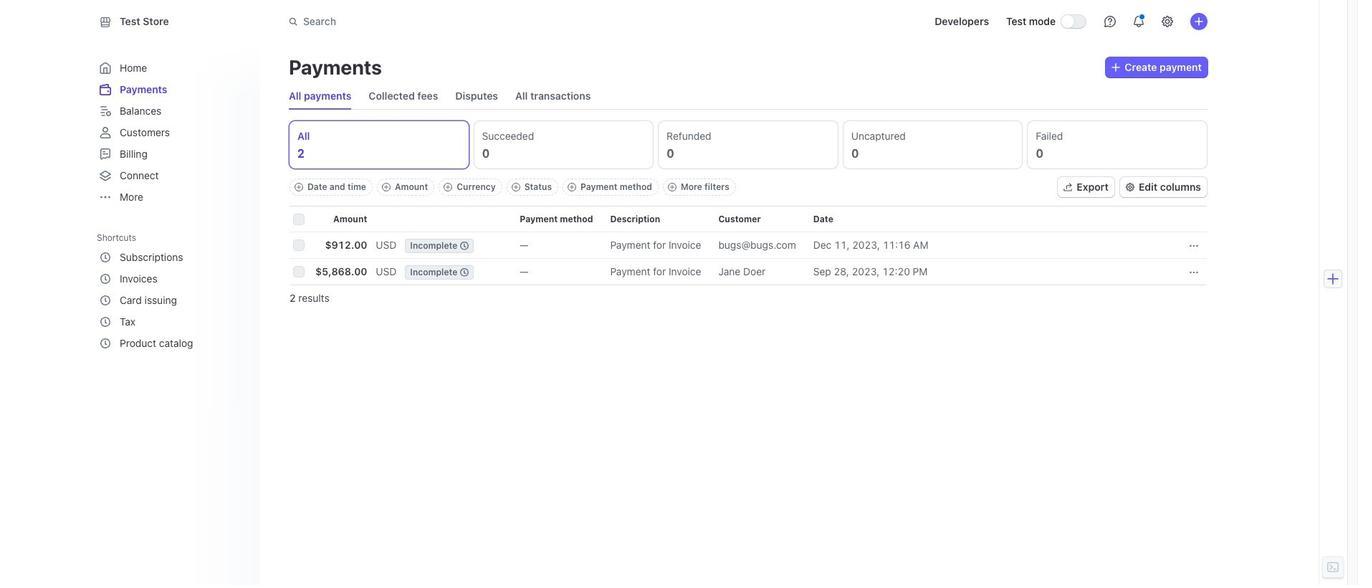 Task type: vqa. For each thing, say whether or not it's contained in the screenshot.
toolbar
yes



Task type: describe. For each thing, give the bounding box(es) containing it.
Search text field
[[280, 8, 685, 35]]

2 select item checkbox from the top
[[294, 267, 304, 277]]

0 vertical spatial tab list
[[289, 83, 591, 109]]

2 shortcuts element from the top
[[97, 247, 246, 354]]

notifications image
[[1134, 16, 1145, 27]]



Task type: locate. For each thing, give the bounding box(es) containing it.
add amount image
[[382, 183, 391, 191]]

toolbar
[[290, 179, 736, 196]]

shortcuts element
[[97, 227, 249, 354], [97, 247, 246, 354]]

Select All checkbox
[[294, 214, 304, 224]]

add more filters image
[[668, 183, 677, 191]]

add payment method image
[[568, 183, 576, 191]]

Select item checkbox
[[294, 240, 304, 250], [294, 267, 304, 277]]

help image
[[1105, 16, 1116, 27]]

Test mode checkbox
[[1062, 15, 1086, 28]]

1 shortcuts element from the top
[[97, 227, 249, 354]]

0 vertical spatial select item checkbox
[[294, 240, 304, 250]]

1 vertical spatial tab list
[[287, 118, 1210, 171]]

add date and time image
[[295, 183, 303, 191]]

add currency image
[[444, 183, 453, 191]]

None search field
[[280, 8, 685, 35]]

core navigation links element
[[97, 57, 246, 208]]

1 vertical spatial select item checkbox
[[294, 267, 304, 277]]

tab list
[[289, 83, 591, 109], [287, 118, 1210, 171]]

add status image
[[512, 183, 520, 191]]

1 select item checkbox from the top
[[294, 240, 304, 250]]

settings image
[[1162, 16, 1174, 27]]



